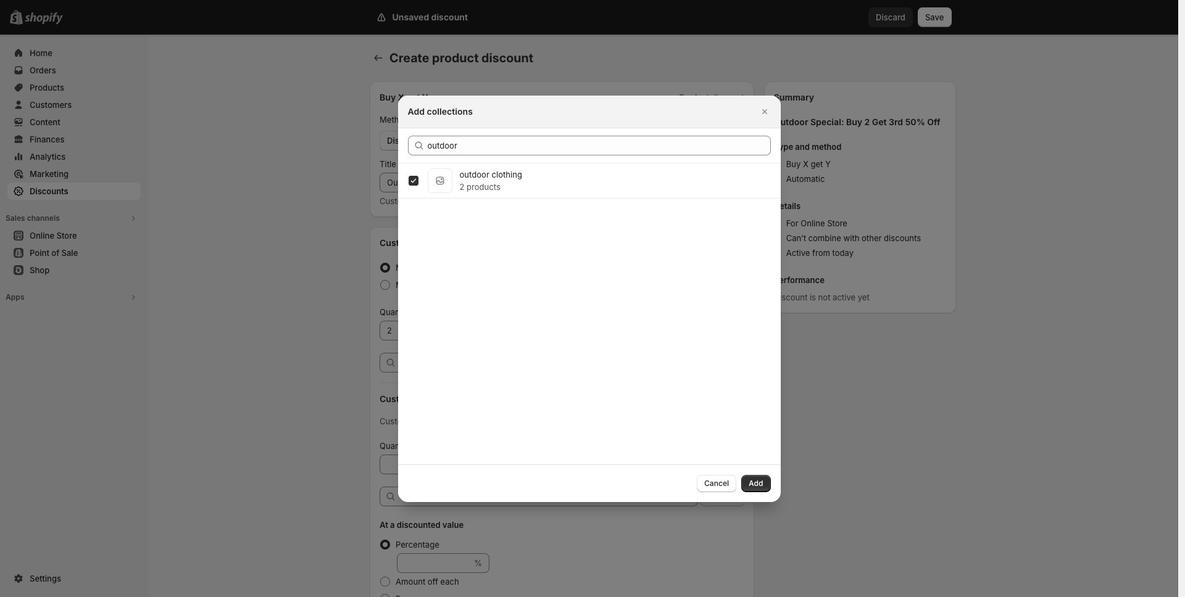 Task type: locate. For each thing, give the bounding box(es) containing it.
shopify image
[[25, 12, 63, 25]]

Search collections text field
[[428, 136, 771, 155]]

dialog
[[0, 95, 1179, 502]]



Task type: vqa. For each thing, say whether or not it's contained in the screenshot.
Apps
no



